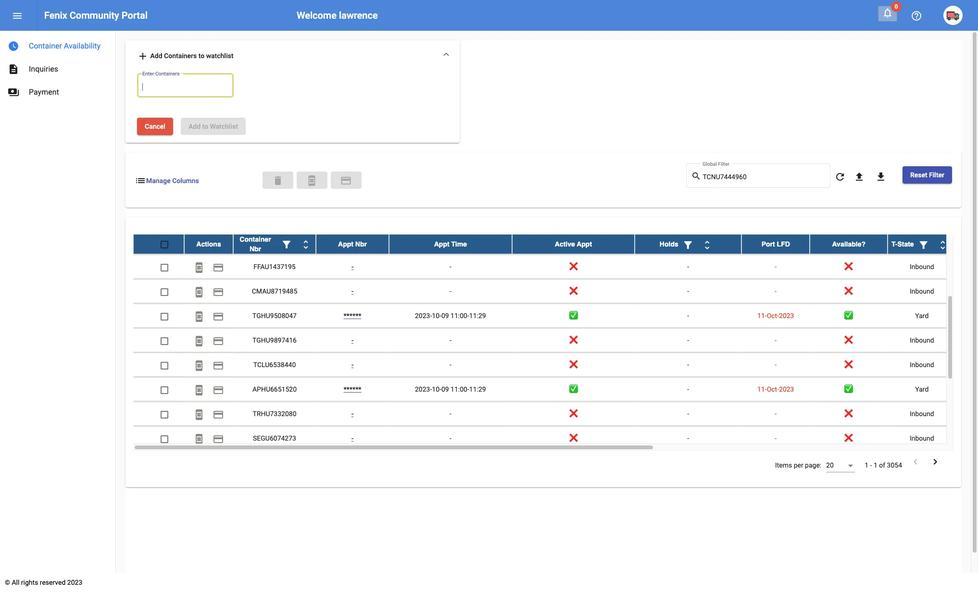Task type: describe. For each thing, give the bounding box(es) containing it.
reserved
[[40, 579, 66, 587]]

filter
[[930, 171, 945, 179]]

navigate_before
[[911, 457, 922, 468]]

inbound for ffau1437195
[[910, 263, 935, 271]]

book_online for tghu9897416
[[193, 336, 205, 347]]

watch_later
[[8, 40, 19, 52]]

book_online button for tcnu6782520
[[190, 233, 209, 252]]

7 row from the top
[[133, 353, 957, 378]]

no color image inside 'navigation'
[[8, 40, 19, 52]]

no color image inside navigate_before button
[[911, 457, 922, 468]]

add add containers to watchlist
[[137, 51, 234, 62]]

community
[[70, 10, 119, 21]]

delete image
[[272, 175, 284, 187]]

no color image containing add
[[137, 51, 149, 62]]

tghu9508047
[[253, 313, 297, 320]]

active
[[555, 241, 575, 249]]

tclu6538440
[[253, 362, 296, 369]]

- link for trhu7332080
[[352, 411, 354, 418]]

11-oct-2023 for tghu9508047
[[758, 313, 795, 320]]

book_online for segu6074273
[[193, 434, 205, 445]]

4 row from the top
[[133, 280, 957, 304]]

t-state filter_alt
[[892, 240, 930, 251]]

aphu6651520
[[253, 386, 297, 394]]

holds filter_alt
[[660, 240, 694, 251]]

book_online for tghu9508047
[[193, 311, 205, 323]]

2 filter_alt from the left
[[683, 240, 694, 251]]

container for availability
[[29, 41, 62, 51]]

manage
[[146, 177, 171, 185]]

fenix
[[44, 10, 67, 21]]

inbound for cmau8719485
[[910, 288, 935, 296]]

time
[[452, 241, 467, 249]]

11- for tghu9508047
[[758, 313, 767, 320]]

2023 for aphu6651520
[[780, 386, 795, 394]]

payments
[[8, 87, 19, 98]]

no color image for notifications_none "popup button"
[[883, 7, 894, 19]]

1 row from the top
[[133, 231, 957, 255]]

containers
[[164, 52, 197, 60]]

9 row from the top
[[133, 403, 957, 427]]

menu
[[12, 10, 23, 22]]

to inside 'add add containers to watchlist'
[[199, 52, 205, 60]]

trhu7332080
[[253, 411, 297, 418]]

items
[[776, 462, 793, 470]]

appt inside active appt column header
[[577, 241, 592, 249]]

refresh button
[[831, 167, 850, 186]]

rights
[[21, 579, 38, 587]]

add to watchlist
[[189, 123, 238, 131]]

2023- for aphu6651520
[[415, 386, 432, 394]]

payment
[[29, 88, 59, 97]]

2 column header from the left
[[635, 235, 742, 254]]

book_online button for tghu9897416
[[190, 331, 209, 351]]

no color image containing list
[[135, 175, 146, 187]]

no color image containing description
[[8, 64, 19, 75]]

add to watchlist button
[[181, 118, 246, 135]]

payment for trhu7332080
[[213, 409, 224, 421]]

book_online button for segu6074273
[[190, 429, 209, 449]]

©
[[5, 579, 10, 587]]

- link for ffau1437195
[[352, 263, 354, 271]]

payment button for tghu9508047
[[209, 307, 228, 326]]

columns
[[172, 177, 199, 185]]

list
[[135, 175, 146, 187]]

add
[[137, 51, 149, 62]]

per
[[794, 462, 804, 470]]

help_outline button
[[908, 6, 927, 25]]

yard for tghu9508047
[[916, 313, 929, 320]]

no color image for payment button for cmau8719485
[[213, 287, 224, 298]]

****** link for tghu9508047
[[344, 313, 362, 320]]

11:00- for aphu6651520
[[451, 386, 470, 394]]

actions column header
[[184, 235, 233, 254]]

3054
[[888, 462, 903, 470]]

of
[[880, 462, 886, 470]]

11:29 for aphu6651520
[[470, 386, 486, 394]]

8 row from the top
[[133, 378, 957, 403]]

menu button
[[8, 6, 27, 25]]

book_online button for aphu6651520
[[190, 380, 209, 400]]

description
[[8, 64, 19, 75]]

welcome lawrence
[[297, 10, 378, 21]]

no color image for payment button associated with aphu6651520
[[213, 385, 224, 396]]

file_upload button
[[850, 167, 870, 186]]

refresh
[[835, 171, 846, 183]]

notifications_none button
[[879, 6, 898, 22]]

payment for tcnu6782520
[[213, 238, 224, 249]]

lfd
[[777, 241, 791, 249]]

nbr for container nbr
[[250, 246, 261, 253]]

payment button for tclu6538440
[[209, 356, 228, 375]]

no color image inside help_outline popup button
[[911, 10, 923, 22]]

book_online for aphu6651520
[[193, 385, 205, 396]]

no color image inside the refresh button
[[835, 171, 846, 183]]

appt time
[[434, 241, 467, 249]]

2 vertical spatial 2023
[[67, 579, 82, 587]]

notifications_none
[[883, 7, 894, 19]]

inbound for trhu7332080
[[910, 411, 935, 418]]

lawrence
[[339, 10, 378, 21]]

book_online for tcnu6782520
[[193, 238, 205, 249]]

yard for aphu6651520
[[916, 386, 929, 394]]

payment button for ffau1437195
[[209, 258, 228, 277]]

navigate_before button
[[908, 456, 925, 470]]

add inside button
[[189, 123, 201, 131]]

payment button for aphu6651520
[[209, 380, 228, 400]]

payment for segu6074273
[[213, 434, 224, 445]]

delete
[[272, 175, 284, 187]]

port lfd
[[762, 241, 791, 249]]

3 filter_alt from the left
[[919, 240, 930, 251]]

Global Watchlist Filter field
[[703, 174, 826, 181]]

unfold_more for state
[[938, 240, 949, 251]]

- link for tclu6538440
[[352, 362, 354, 369]]

© all rights reserved 2023
[[5, 579, 82, 587]]

payment button for cmau8719485
[[209, 282, 228, 301]]

1 1 from the left
[[865, 462, 869, 470]]

2 1 from the left
[[874, 462, 878, 470]]

- link for cmau8719485
[[352, 288, 354, 296]]

cancel
[[145, 123, 166, 131]]

list manage columns
[[135, 175, 199, 187]]

container availability
[[29, 41, 101, 51]]

available? column header
[[811, 235, 889, 254]]

delete button
[[263, 172, 293, 189]]

container nbr
[[240, 236, 271, 253]]

items per page:
[[776, 462, 822, 470]]

reset filter
[[911, 171, 945, 179]]

payment for tclu6538440
[[213, 360, 224, 372]]

appt time column header
[[389, 235, 512, 254]]

active appt
[[555, 241, 592, 249]]

payment button for tghu9897416
[[209, 331, 228, 351]]

2023 for tghu9508047
[[780, 313, 795, 320]]

10- for tghu9508047
[[432, 313, 442, 320]]



Task type: vqa. For each thing, say whether or not it's contained in the screenshot.
State
yes



Task type: locate. For each thing, give the bounding box(es) containing it.
payment
[[341, 175, 352, 187], [213, 238, 224, 249], [213, 262, 224, 274], [213, 287, 224, 298], [213, 311, 224, 323], [213, 336, 224, 347], [213, 360, 224, 372], [213, 385, 224, 396], [213, 409, 224, 421], [213, 434, 224, 445]]

0 vertical spatial 11-
[[758, 313, 767, 320]]

- link for segu6074273
[[352, 435, 354, 443]]

no color image containing menu
[[12, 10, 23, 22]]

1
[[865, 462, 869, 470], [874, 462, 878, 470]]

2 11:00- from the top
[[451, 386, 470, 394]]

unfold_more button left the appt nbr
[[296, 235, 316, 254]]

4 inbound from the top
[[910, 337, 935, 345]]

11:00- for tghu9508047
[[451, 313, 470, 320]]

6 row from the top
[[133, 329, 957, 353]]

no color image inside navigate_next "button"
[[930, 457, 942, 468]]

20
[[827, 462, 834, 470]]

- link for tcnu6782520
[[352, 239, 354, 247]]

2 horizontal spatial appt
[[577, 241, 592, 249]]

yard
[[916, 313, 929, 320], [916, 386, 929, 394]]

11:00-
[[451, 313, 470, 320], [451, 386, 470, 394]]

unfold_more button for state
[[934, 235, 953, 254]]

all
[[12, 579, 19, 587]]

to
[[199, 52, 205, 60], [202, 123, 208, 131]]

1 oct- from the top
[[767, 313, 780, 320]]

0 horizontal spatial unfold_more
[[300, 240, 312, 251]]

1 11:00- from the top
[[451, 313, 470, 320]]

unfold_more button for filter_alt
[[698, 235, 717, 254]]

nbr inside container nbr
[[250, 246, 261, 253]]

port lfd column header
[[742, 235, 811, 254]]

✅
[[570, 313, 578, 320], [845, 313, 854, 320], [570, 386, 578, 394], [845, 386, 854, 394]]

1 ****** from the top
[[344, 313, 362, 320]]

active appt column header
[[512, 235, 635, 254]]

11-oct-2023
[[758, 313, 795, 320], [758, 386, 795, 394]]

payment for ffau1437195
[[213, 262, 224, 274]]

0 vertical spatial yard
[[916, 313, 929, 320]]

2 2023-10-09 11:00-11:29 from the top
[[415, 386, 486, 394]]

unfold_more button right "holds filter_alt"
[[698, 235, 717, 254]]

payment button for segu6074273
[[209, 429, 228, 449]]

2 ****** link from the top
[[344, 386, 362, 394]]

1 horizontal spatial container
[[240, 236, 271, 244]]

filter_alt button for filter_alt
[[679, 235, 698, 254]]

unfold_more button
[[296, 235, 316, 254], [698, 235, 717, 254], [934, 235, 953, 254]]

****** link
[[344, 313, 362, 320], [344, 386, 362, 394]]

- link for tghu9897416
[[352, 337, 354, 345]]

t-
[[892, 241, 898, 249]]

inbound for tcnu6782520
[[910, 239, 935, 247]]

1 inbound from the top
[[910, 239, 935, 247]]

******
[[344, 313, 362, 320], [344, 386, 362, 394]]

0 vertical spatial 11:00-
[[451, 313, 470, 320]]

book_online button for ffau1437195
[[190, 258, 209, 277]]

2023-10-09 11:00-11:29 for aphu6651520
[[415, 386, 486, 394]]

1 horizontal spatial appt
[[434, 241, 450, 249]]

no color image containing refresh
[[835, 171, 846, 183]]

****** for aphu6651520
[[344, 386, 362, 394]]

1 horizontal spatial filter_alt
[[683, 240, 694, 251]]

navigation containing watch_later
[[0, 31, 115, 104]]

nbr for appt nbr
[[356, 241, 367, 249]]

1 unfold_more button from the left
[[296, 235, 316, 254]]

no color image inside file_download button
[[876, 171, 887, 183]]

tghu9897416
[[253, 337, 297, 345]]

no color image for file_download button
[[876, 171, 887, 183]]

grid containing book_online
[[133, 231, 957, 452]]

2 horizontal spatial column header
[[889, 235, 957, 254]]

1 vertical spatial yard
[[916, 386, 929, 394]]

file_download
[[876, 171, 887, 183]]

1 horizontal spatial column header
[[635, 235, 742, 254]]

1 vertical spatial ****** link
[[344, 386, 362, 394]]

1 filter_alt from the left
[[281, 240, 293, 251]]

payment for tghu9897416
[[213, 336, 224, 347]]

****** for tghu9508047
[[344, 313, 362, 320]]

****** link for aphu6651520
[[344, 386, 362, 394]]

7 - link from the top
[[352, 435, 354, 443]]

oct- for tghu9508047
[[767, 313, 780, 320]]

inquiries
[[29, 64, 58, 74]]

no color image for tghu9897416 book_online button
[[193, 336, 205, 347]]

file_download button
[[872, 167, 891, 186]]

0 vertical spatial add
[[150, 52, 162, 60]]

0 horizontal spatial 1
[[865, 462, 869, 470]]

column header
[[233, 235, 316, 254], [635, 235, 742, 254], [889, 235, 957, 254]]

file_upload
[[854, 171, 866, 183]]

1 vertical spatial ******
[[344, 386, 362, 394]]

2 unfold_more button from the left
[[698, 235, 717, 254]]

1 horizontal spatial nbr
[[356, 241, 367, 249]]

no color image inside file_upload button
[[854, 171, 866, 183]]

container
[[29, 41, 62, 51], [240, 236, 271, 244]]

2 10- from the top
[[432, 386, 442, 394]]

no color image containing notifications_none
[[883, 7, 894, 19]]

1 11- from the top
[[758, 313, 767, 320]]

book_online button for trhu7332080
[[190, 405, 209, 424]]

3 column header from the left
[[889, 235, 957, 254]]

reset
[[911, 171, 928, 179]]

no color image containing file_upload
[[854, 171, 866, 183]]

no color image inside menu button
[[12, 10, 23, 22]]

filter_alt button
[[277, 235, 296, 254], [679, 235, 698, 254], [915, 235, 934, 254]]

1 column header from the left
[[233, 235, 316, 254]]

1 horizontal spatial filter_alt button
[[679, 235, 698, 254]]

2 yard from the top
[[916, 386, 929, 394]]

row
[[133, 231, 957, 255], [133, 235, 957, 255], [133, 255, 957, 280], [133, 280, 957, 304], [133, 304, 957, 329], [133, 329, 957, 353], [133, 353, 957, 378], [133, 378, 957, 403], [133, 403, 957, 427], [133, 427, 957, 452]]

help_outline
[[911, 10, 923, 22]]

3 appt from the left
[[577, 241, 592, 249]]

no color image
[[883, 7, 894, 19], [8, 40, 19, 52], [876, 171, 887, 183], [135, 175, 146, 187], [306, 175, 318, 187], [341, 175, 352, 187], [213, 238, 224, 249], [213, 262, 224, 274], [213, 287, 224, 298], [193, 336, 205, 347], [213, 360, 224, 372], [213, 385, 224, 396], [193, 434, 205, 445]]

0 vertical spatial container
[[29, 41, 62, 51]]

navigate_next button
[[927, 456, 945, 470]]

cancel button
[[137, 118, 173, 135]]

payment button for trhu7332080
[[209, 405, 228, 424]]

book_online button for cmau8719485
[[190, 282, 209, 301]]

inbound
[[910, 239, 935, 247], [910, 263, 935, 271], [910, 288, 935, 296], [910, 337, 935, 345], [910, 362, 935, 369], [910, 411, 935, 418], [910, 435, 935, 443]]

1 vertical spatial to
[[202, 123, 208, 131]]

navigation
[[0, 31, 115, 104]]

no color image containing search
[[692, 171, 703, 182]]

payment for tghu9508047
[[213, 311, 224, 323]]

2 filter_alt button from the left
[[679, 235, 698, 254]]

1 vertical spatial 11-
[[758, 386, 767, 394]]

11-
[[758, 313, 767, 320], [758, 386, 767, 394]]

1 11:29 from the top
[[470, 313, 486, 320]]

watchlist
[[206, 52, 234, 60]]

1 horizontal spatial unfold_more
[[702, 240, 714, 251]]

0 vertical spatial 2023-10-09 11:00-11:29
[[415, 313, 486, 320]]

2023-
[[415, 313, 432, 320], [415, 386, 432, 394]]

fenix community portal
[[44, 10, 148, 21]]

welcome
[[297, 10, 337, 21]]

3 filter_alt button from the left
[[915, 235, 934, 254]]

1 11-oct-2023 from the top
[[758, 313, 795, 320]]

to left the 'watchlist'
[[202, 123, 208, 131]]

row containing filter_alt
[[133, 235, 957, 255]]

page:
[[806, 462, 822, 470]]

1 horizontal spatial unfold_more button
[[698, 235, 717, 254]]

holds
[[660, 241, 679, 249]]

unfold_more right tcnu6782520
[[300, 240, 312, 251]]

portal
[[122, 10, 148, 21]]

10 row from the top
[[133, 427, 957, 452]]

2 horizontal spatial unfold_more button
[[934, 235, 953, 254]]

book_online button
[[297, 172, 328, 189], [190, 233, 209, 252], [190, 258, 209, 277], [190, 282, 209, 301], [190, 307, 209, 326], [190, 331, 209, 351], [190, 356, 209, 375], [190, 380, 209, 400], [190, 405, 209, 424], [190, 429, 209, 449]]

to left watchlist
[[199, 52, 205, 60]]

2 - link from the top
[[352, 263, 354, 271]]

1 yard from the top
[[916, 313, 929, 320]]

0 vertical spatial 10-
[[432, 313, 442, 320]]

1 vertical spatial 10-
[[432, 386, 442, 394]]

unfold_more for filter_alt
[[702, 240, 714, 251]]

11:29 for tghu9508047
[[470, 313, 486, 320]]

1 horizontal spatial add
[[189, 123, 201, 131]]

0 horizontal spatial nbr
[[250, 246, 261, 253]]

1 09 from the top
[[442, 313, 449, 320]]

2 row from the top
[[133, 235, 957, 255]]

available?
[[833, 241, 866, 249]]

no color image for book_online button associated with segu6074273
[[193, 434, 205, 445]]

2 11- from the top
[[758, 386, 767, 394]]

0 vertical spatial oct-
[[767, 313, 780, 320]]

watchlist
[[210, 123, 238, 131]]

filter_alt inside popup button
[[281, 240, 293, 251]]

add left the 'watchlist'
[[189, 123, 201, 131]]

to inside button
[[202, 123, 208, 131]]

no color image containing file_download
[[876, 171, 887, 183]]

6 inbound from the top
[[910, 411, 935, 418]]

payment for aphu6651520
[[213, 385, 224, 396]]

2023-10-09 11:00-11:29
[[415, 313, 486, 320], [415, 386, 486, 394]]

book_online button for tclu6538440
[[190, 356, 209, 375]]

no color image containing watch_later
[[8, 40, 19, 52]]

book_online for tclu6538440
[[193, 360, 205, 372]]

no color image containing navigate_before
[[911, 457, 922, 468]]

filter_alt
[[281, 240, 293, 251], [683, 240, 694, 251], [919, 240, 930, 251]]

no color image containing payments
[[8, 87, 19, 98]]

1 - 1 of 3054
[[865, 462, 903, 470]]

book_online for ffau1437195
[[193, 262, 205, 274]]

2 09 from the top
[[442, 386, 449, 394]]

2023- for tghu9508047
[[415, 313, 432, 320]]

0 vertical spatial to
[[199, 52, 205, 60]]

container up inquiries
[[29, 41, 62, 51]]

book_online for trhu7332080
[[193, 409, 205, 421]]

inbound for tghu9897416
[[910, 337, 935, 345]]

1 ****** link from the top
[[344, 313, 362, 320]]

❌
[[570, 239, 578, 247], [845, 239, 854, 247], [570, 263, 578, 271], [845, 263, 854, 271], [570, 288, 578, 296], [845, 288, 854, 296], [570, 337, 578, 345], [845, 337, 854, 345], [570, 362, 578, 369], [845, 362, 854, 369], [570, 411, 578, 418], [845, 411, 854, 418], [570, 435, 578, 443], [845, 435, 854, 443]]

payment button
[[331, 172, 362, 189], [209, 233, 228, 252], [209, 258, 228, 277], [209, 282, 228, 301], [209, 307, 228, 326], [209, 331, 228, 351], [209, 356, 228, 375], [209, 380, 228, 400], [209, 405, 228, 424], [209, 429, 228, 449]]

4 - link from the top
[[352, 337, 354, 345]]

payment button for tcnu6782520
[[209, 233, 228, 252]]

1 vertical spatial container
[[240, 236, 271, 244]]

3 unfold_more from the left
[[938, 240, 949, 251]]

1 2023-10-09 11:00-11:29 from the top
[[415, 313, 486, 320]]

inbound for tclu6538440
[[910, 362, 935, 369]]

no color image for payment button corresponding to tclu6538440
[[213, 360, 224, 372]]

6 - link from the top
[[352, 411, 354, 418]]

appt inside appt time 'column header'
[[434, 241, 450, 249]]

1 vertical spatial add
[[189, 123, 201, 131]]

filter_alt button for state
[[915, 235, 934, 254]]

0 horizontal spatial filter_alt button
[[277, 235, 296, 254]]

1 10- from the top
[[432, 313, 442, 320]]

no color image containing navigate_next
[[930, 457, 942, 468]]

0 vertical spatial 09
[[442, 313, 449, 320]]

0 vertical spatial 11:29
[[470, 313, 486, 320]]

no color image
[[12, 10, 23, 22], [911, 10, 923, 22], [137, 51, 149, 62], [8, 64, 19, 75], [8, 87, 19, 98], [692, 171, 703, 182], [835, 171, 846, 183], [854, 171, 866, 183], [193, 238, 205, 249], [281, 240, 293, 251], [300, 240, 312, 251], [683, 240, 694, 251], [702, 240, 714, 251], [919, 240, 930, 251], [938, 240, 949, 251], [193, 262, 205, 274], [193, 287, 205, 298], [193, 311, 205, 323], [213, 311, 224, 323], [213, 336, 224, 347], [193, 360, 205, 372], [193, 385, 205, 396], [193, 409, 205, 421], [213, 409, 224, 421], [213, 434, 224, 445], [911, 457, 922, 468], [930, 457, 942, 468]]

segu6074273
[[253, 435, 296, 443]]

nbr
[[356, 241, 367, 249], [250, 246, 261, 253]]

oct- for aphu6651520
[[767, 386, 780, 394]]

0 vertical spatial 2023
[[780, 313, 795, 320]]

availability
[[64, 41, 101, 51]]

grid
[[133, 231, 957, 452]]

1 unfold_more from the left
[[300, 240, 312, 251]]

2 unfold_more from the left
[[702, 240, 714, 251]]

unfold_more
[[300, 240, 312, 251], [702, 240, 714, 251], [938, 240, 949, 251]]

container inside 'navigation'
[[29, 41, 62, 51]]

appt for appt time
[[434, 241, 450, 249]]

tcnu6782520
[[253, 239, 297, 247]]

2 oct- from the top
[[767, 386, 780, 394]]

1 vertical spatial 2023-10-09 11:00-11:29
[[415, 386, 486, 394]]

2 horizontal spatial filter_alt button
[[915, 235, 934, 254]]

09
[[442, 313, 449, 320], [442, 386, 449, 394]]

1 vertical spatial 2023
[[780, 386, 795, 394]]

port
[[762, 241, 776, 249]]

1 vertical spatial 2023-
[[415, 386, 432, 394]]

2 ****** from the top
[[344, 386, 362, 394]]

book_online button for tghu9508047
[[190, 307, 209, 326]]

0 vertical spatial 11-oct-2023
[[758, 313, 795, 320]]

1 vertical spatial 11:29
[[470, 386, 486, 394]]

2 appt from the left
[[434, 241, 450, 249]]

ffau1437195
[[254, 263, 296, 271]]

1 vertical spatial 11-oct-2023
[[758, 386, 795, 394]]

appt for appt nbr
[[338, 241, 354, 249]]

11:29
[[470, 313, 486, 320], [470, 386, 486, 394]]

cmau8719485
[[252, 288, 298, 296]]

3 - link from the top
[[352, 288, 354, 296]]

actions
[[197, 241, 221, 249]]

5 inbound from the top
[[910, 362, 935, 369]]

5 - link from the top
[[352, 362, 354, 369]]

2 horizontal spatial filter_alt
[[919, 240, 930, 251]]

None text field
[[142, 82, 229, 92]]

2 11-oct-2023 from the top
[[758, 386, 795, 394]]

0 horizontal spatial filter_alt
[[281, 240, 293, 251]]

1 2023- from the top
[[415, 313, 432, 320]]

0 vertical spatial ******
[[344, 313, 362, 320]]

container up 'ffau1437195'
[[240, 236, 271, 244]]

payment for cmau8719485
[[213, 287, 224, 298]]

5 row from the top
[[133, 304, 957, 329]]

add right add at the top
[[150, 52, 162, 60]]

appt nbr
[[338, 241, 367, 249]]

-
[[352, 239, 354, 247], [450, 239, 452, 247], [688, 239, 690, 247], [775, 239, 777, 247], [352, 263, 354, 271], [450, 263, 452, 271], [688, 263, 690, 271], [775, 263, 777, 271], [352, 288, 354, 296], [450, 288, 452, 296], [688, 288, 690, 296], [775, 288, 777, 296], [688, 313, 690, 320], [352, 337, 354, 345], [450, 337, 452, 345], [688, 337, 690, 345], [775, 337, 777, 345], [352, 362, 354, 369], [450, 362, 452, 369], [688, 362, 690, 369], [775, 362, 777, 369], [688, 386, 690, 394], [352, 411, 354, 418], [450, 411, 452, 418], [688, 411, 690, 418], [775, 411, 777, 418], [352, 435, 354, 443], [450, 435, 452, 443], [688, 435, 690, 443], [775, 435, 777, 443], [871, 462, 873, 470]]

navigate_next
[[930, 457, 942, 468]]

container for nbr
[[240, 236, 271, 244]]

1 vertical spatial 09
[[442, 386, 449, 394]]

book_online for cmau8719485
[[193, 287, 205, 298]]

filter_alt up 'ffau1437195'
[[281, 240, 293, 251]]

appt inside appt nbr column header
[[338, 241, 354, 249]]

filter_alt right holds
[[683, 240, 694, 251]]

7 inbound from the top
[[910, 435, 935, 443]]

container inside column header
[[240, 236, 271, 244]]

0 vertical spatial ****** link
[[344, 313, 362, 320]]

no color image for payment button corresponding to tcnu6782520
[[213, 238, 224, 249]]

2 11:29 from the top
[[470, 386, 486, 394]]

state
[[898, 241, 915, 249]]

2 horizontal spatial unfold_more
[[938, 240, 949, 251]]

1 appt from the left
[[338, 241, 354, 249]]

appt
[[338, 241, 354, 249], [434, 241, 450, 249], [577, 241, 592, 249]]

reset filter button
[[903, 167, 953, 184]]

appt nbr column header
[[316, 235, 389, 254]]

3 inbound from the top
[[910, 288, 935, 296]]

0 horizontal spatial unfold_more button
[[296, 235, 316, 254]]

0 horizontal spatial add
[[150, 52, 162, 60]]

1 horizontal spatial 1
[[874, 462, 878, 470]]

no color image for payment button associated with ffau1437195
[[213, 262, 224, 274]]

2 2023- from the top
[[415, 386, 432, 394]]

0 horizontal spatial appt
[[338, 241, 354, 249]]

1 vertical spatial oct-
[[767, 386, 780, 394]]

search
[[692, 171, 702, 181]]

unfold_more button right t-state filter_alt
[[934, 235, 953, 254]]

3 row from the top
[[133, 255, 957, 280]]

unfold_more right t-state filter_alt
[[938, 240, 949, 251]]

add inside 'add add containers to watchlist'
[[150, 52, 162, 60]]

2023
[[780, 313, 795, 320], [780, 386, 795, 394], [67, 579, 82, 587]]

09 for tghu9508047
[[442, 313, 449, 320]]

11-oct-2023 for aphu6651520
[[758, 386, 795, 394]]

filter_alt right "state"
[[919, 240, 930, 251]]

3 unfold_more button from the left
[[934, 235, 953, 254]]

1 filter_alt button from the left
[[277, 235, 296, 254]]

2 inbound from the top
[[910, 263, 935, 271]]

no color image inside notifications_none "popup button"
[[883, 7, 894, 19]]

2023-10-09 11:00-11:29 for tghu9508047
[[415, 313, 486, 320]]

unfold_more right "holds filter_alt"
[[702, 240, 714, 251]]

11- for aphu6651520
[[758, 386, 767, 394]]

1 - link from the top
[[352, 239, 354, 247]]

0 horizontal spatial container
[[29, 41, 62, 51]]

no color image containing help_outline
[[911, 10, 923, 22]]

10- for aphu6651520
[[432, 386, 442, 394]]

0 horizontal spatial column header
[[233, 235, 316, 254]]

1 vertical spatial 11:00-
[[451, 386, 470, 394]]

0 vertical spatial 2023-
[[415, 313, 432, 320]]

09 for aphu6651520
[[442, 386, 449, 394]]

inbound for segu6074273
[[910, 435, 935, 443]]



